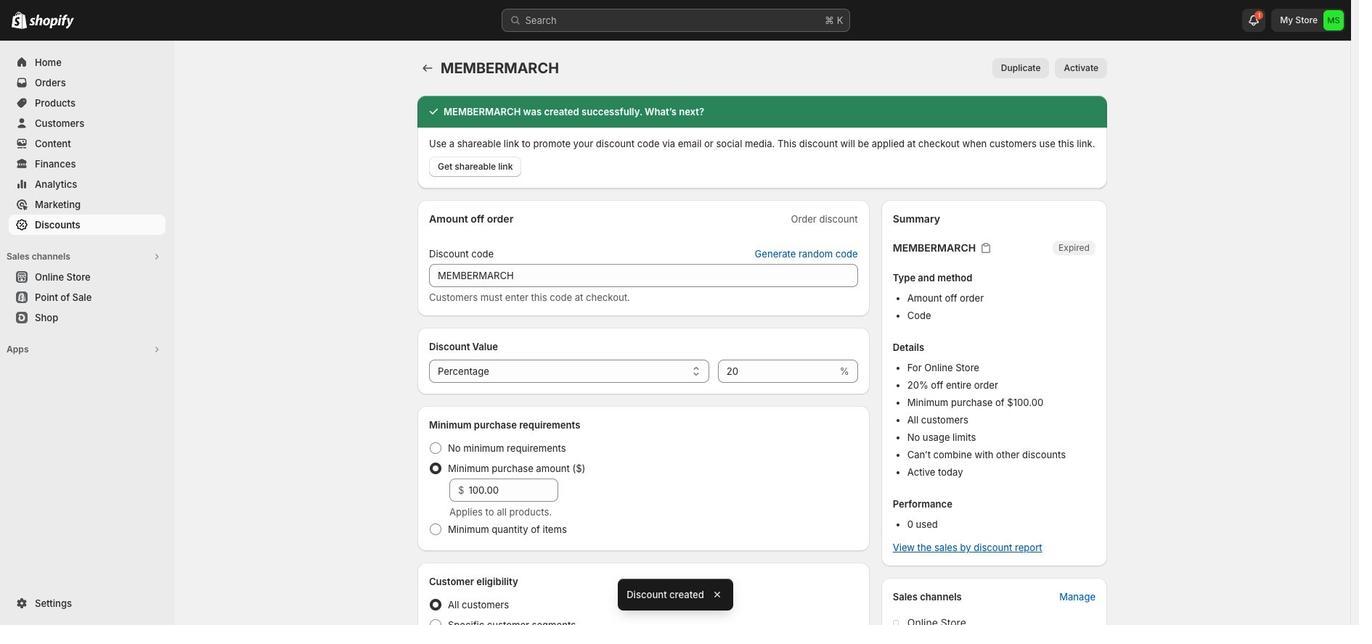 Task type: locate. For each thing, give the bounding box(es) containing it.
0.00 text field
[[469, 479, 558, 502]]

my store image
[[1324, 10, 1344, 30]]

1 horizontal spatial shopify image
[[29, 15, 74, 29]]

None text field
[[429, 264, 858, 288], [718, 360, 837, 383], [429, 264, 858, 288], [718, 360, 837, 383]]

0 horizontal spatial shopify image
[[12, 12, 27, 29]]

shopify image
[[12, 12, 27, 29], [29, 15, 74, 29]]



Task type: vqa. For each thing, say whether or not it's contained in the screenshot.
Add custom item Add
no



